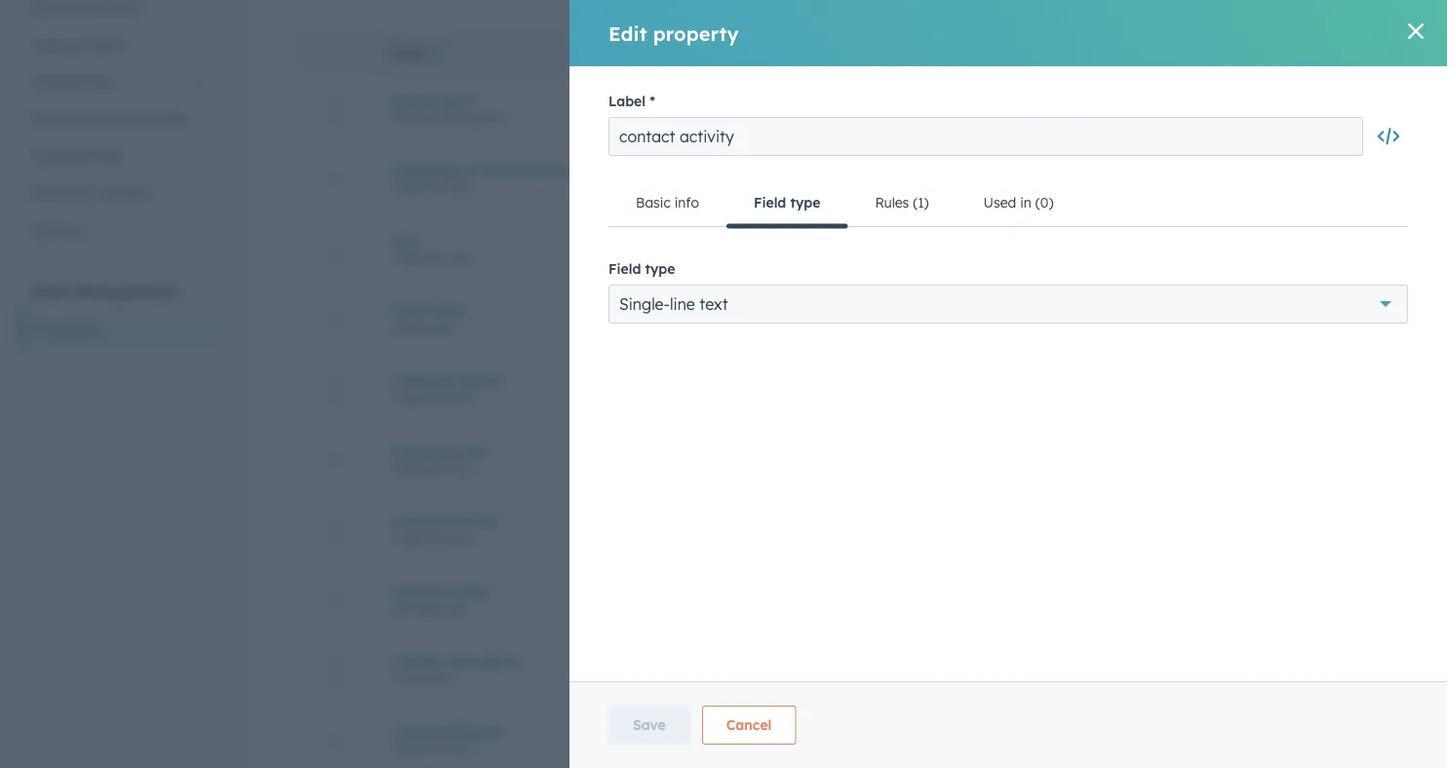 Task type: vqa. For each thing, say whether or not it's contained in the screenshot.


Task type: describe. For each thing, give the bounding box(es) containing it.
in
[[1348, 47, 1363, 61]]

properties link
[[20, 311, 218, 348]]

used in
[[1312, 47, 1363, 61]]

users
[[31, 36, 67, 53]]

1 vertical spatial date
[[392, 321, 418, 335]]

press to sort. element
[[1369, 46, 1376, 62]]

company size button
[[392, 443, 747, 460]]

hubspot for contact unworked
[[1070, 662, 1126, 679]]

sales properties
[[794, 662, 898, 679]]

0 for deal information
[[1368, 311, 1376, 328]]

code
[[89, 147, 123, 164]]

country/region single-line text
[[392, 723, 502, 757]]

deal for close date
[[794, 311, 823, 328]]

contact unworked calculation
[[392, 653, 517, 686]]

contact unworked button
[[392, 653, 747, 670]]

teams
[[85, 36, 126, 53]]

city
[[392, 232, 419, 249]]

in
[[574, 162, 586, 179]]

text inside city single-line text
[[452, 250, 473, 265]]

meetings
[[591, 162, 653, 179]]

privacy
[[31, 184, 78, 201]]

management
[[74, 281, 177, 301]]

close date button
[[392, 302, 747, 319]]

tool
[[657, 162, 684, 179]]

contact for contact unworked
[[392, 653, 445, 670]]

owner
[[449, 583, 491, 600]]

line inside city single-line text
[[430, 250, 448, 265]]

single- inside campaign of last booking in meetings tool single-line text
[[392, 180, 430, 195]]

hubspot inside contact owner hubspot user
[[392, 601, 440, 616]]

text inside contact activity single-line text
[[452, 531, 473, 546]]

text inside company name single-line text
[[452, 391, 473, 405]]

contact activity button
[[392, 513, 747, 530]]

contact activity single-line text
[[392, 513, 499, 546]]

activity
[[447, 513, 499, 530]]

users & teams
[[31, 36, 126, 53]]

text inside "company size single-line text"
[[452, 461, 473, 476]]

data
[[31, 281, 70, 301]]

properties
[[31, 320, 97, 337]]

country/region
[[392, 723, 502, 740]]

name button
[[368, 31, 771, 74]]

information for country/region
[[849, 732, 924, 749]]

line inside country/region single-line text
[[430, 742, 448, 757]]

users & teams link
[[20, 26, 218, 63]]

deal information for buying role
[[794, 100, 902, 117]]

& for users
[[71, 36, 81, 53]]

tracking code link
[[20, 137, 218, 174]]

picker
[[422, 321, 455, 335]]

ascending sort. press to sort descending. element
[[432, 46, 440, 62]]

tracking code
[[31, 147, 123, 164]]

hubspot for buying role
[[1070, 100, 1126, 117]]

properties
[[832, 662, 898, 679]]

city single-line text
[[392, 232, 473, 265]]

of
[[466, 162, 480, 179]]

integrations button
[[20, 63, 218, 100]]

2 vertical spatial contact
[[794, 732, 845, 749]]

downloads
[[115, 110, 186, 127]]

unworked
[[449, 653, 517, 670]]

created by button
[[1046, 31, 1283, 74]]

deal for buying role
[[794, 100, 823, 117]]

integrations
[[31, 73, 111, 90]]

& for privacy
[[82, 184, 92, 201]]



Task type: locate. For each thing, give the bounding box(es) containing it.
single- down the contact on the left bottom of the page
[[392, 531, 430, 546]]

marketplace downloads
[[31, 110, 186, 127]]

name
[[392, 47, 427, 61], [461, 372, 502, 389]]

5 single- from the top
[[392, 531, 430, 546]]

role
[[444, 91, 474, 108]]

line up "company size single-line text"
[[430, 391, 448, 405]]

1 deal information from the top
[[794, 100, 902, 117]]

booking
[[513, 162, 570, 179]]

buying role multiple checkboxes
[[392, 91, 502, 125]]

single- inside "company size single-line text"
[[392, 461, 430, 476]]

1 0 from the top
[[1368, 311, 1376, 328]]

buying
[[392, 91, 440, 108]]

single- up the contact on the left bottom of the page
[[392, 461, 430, 476]]

0 vertical spatial company
[[392, 372, 457, 389]]

created by
[[1070, 47, 1143, 61]]

4 single- from the top
[[392, 461, 430, 476]]

campaign of last booking in meetings tool single-line text
[[392, 162, 684, 195]]

2 0 from the top
[[1368, 662, 1376, 679]]

company inside company name single-line text
[[392, 372, 457, 389]]

company inside "company size single-line text"
[[392, 443, 457, 460]]

line down campaign
[[430, 180, 448, 195]]

name inside company name single-line text
[[461, 372, 502, 389]]

&
[[71, 36, 81, 53], [82, 184, 92, 201]]

company name single-line text
[[392, 372, 502, 405]]

city button
[[392, 232, 747, 249]]

line inside campaign of last booking in meetings tool single-line text
[[430, 180, 448, 195]]

0 vertical spatial date
[[432, 302, 465, 319]]

contact owner hubspot user
[[392, 583, 491, 616]]

4 line from the top
[[430, 461, 448, 476]]

1 single- from the top
[[392, 180, 430, 195]]

single- inside company name single-line text
[[392, 391, 430, 405]]

3 single- from the top
[[392, 391, 430, 405]]

date
[[432, 302, 465, 319], [392, 321, 418, 335]]

hubspot
[[1070, 100, 1126, 117], [1070, 311, 1126, 328], [392, 601, 440, 616], [1070, 662, 1126, 679]]

contact information
[[794, 732, 924, 749]]

privacy & consent
[[31, 184, 148, 201]]

hubspot for close date
[[1070, 311, 1126, 328]]

& right privacy
[[82, 184, 92, 201]]

line inside contact activity single-line text
[[430, 531, 448, 546]]

contact
[[392, 513, 443, 530]]

text up size
[[452, 391, 473, 405]]

2 deal from the top
[[794, 311, 823, 328]]

1 text from the top
[[452, 180, 473, 195]]

line
[[430, 180, 448, 195], [430, 250, 448, 265], [430, 391, 448, 405], [430, 461, 448, 476], [430, 531, 448, 546], [430, 742, 448, 757]]

6 text from the top
[[452, 742, 473, 757]]

contact up calculation
[[392, 653, 445, 670]]

deal information
[[794, 100, 902, 117], [794, 311, 902, 328]]

5 text from the top
[[452, 531, 473, 546]]

line down the contact on the left bottom of the page
[[430, 531, 448, 546]]

data management
[[31, 281, 177, 301]]

by
[[1127, 47, 1143, 61]]

group
[[794, 47, 837, 61]]

information
[[827, 100, 902, 117], [827, 311, 902, 328], [849, 732, 924, 749]]

date up picker
[[432, 302, 465, 319]]

user
[[444, 601, 467, 616]]

contact owner button
[[392, 583, 747, 600]]

0 horizontal spatial date
[[392, 321, 418, 335]]

single- inside contact activity single-line text
[[392, 531, 430, 546]]

line inside company name single-line text
[[430, 391, 448, 405]]

multiple
[[392, 110, 435, 125]]

text inside campaign of last booking in meetings tool single-line text
[[452, 180, 473, 195]]

company
[[392, 372, 457, 389], [392, 443, 457, 460]]

2 vertical spatial information
[[849, 732, 924, 749]]

0 vertical spatial information
[[827, 100, 902, 117]]

text up close date date picker
[[452, 250, 473, 265]]

company size single-line text
[[392, 443, 487, 476]]

buying role button
[[392, 91, 747, 108]]

1 horizontal spatial &
[[82, 184, 92, 201]]

1 vertical spatial name
[[461, 372, 502, 389]]

single- up "company size single-line text"
[[392, 391, 430, 405]]

single- inside country/region single-line text
[[392, 742, 430, 757]]

text down of
[[452, 180, 473, 195]]

line inside "company size single-line text"
[[430, 461, 448, 476]]

contact down sales
[[794, 732, 845, 749]]

deal
[[794, 100, 823, 117], [794, 311, 823, 328]]

country/region button
[[392, 723, 747, 740]]

calculation
[[392, 672, 453, 686]]

3 text from the top
[[452, 391, 473, 405]]

1 line from the top
[[430, 180, 448, 195]]

security link
[[20, 211, 218, 248]]

company name button
[[392, 372, 747, 389]]

text down size
[[452, 461, 473, 476]]

1 vertical spatial deal information
[[794, 311, 902, 328]]

text inside country/region single-line text
[[452, 742, 473, 757]]

1 deal from the top
[[794, 100, 823, 117]]

6 single- from the top
[[392, 742, 430, 757]]

group button
[[771, 31, 1046, 74]]

0
[[1368, 311, 1376, 328], [1368, 662, 1376, 679]]

company for company name
[[392, 372, 457, 389]]

0 vertical spatial 0
[[1368, 311, 1376, 328]]

privacy & consent link
[[20, 174, 218, 211]]

name inside button
[[392, 47, 427, 61]]

0 horizontal spatial name
[[392, 47, 427, 61]]

contact up user
[[392, 583, 445, 600]]

2 text from the top
[[452, 250, 473, 265]]

2 single- from the top
[[392, 250, 430, 265]]

1 horizontal spatial name
[[461, 372, 502, 389]]

0 vertical spatial deal information
[[794, 100, 902, 117]]

contact for contact owner
[[392, 583, 445, 600]]

text down country/region
[[452, 742, 473, 757]]

date down close
[[392, 321, 418, 335]]

company down picker
[[392, 372, 457, 389]]

& inside privacy & consent 'link'
[[82, 184, 92, 201]]

line up the contact on the left bottom of the page
[[430, 461, 448, 476]]

line up close date date picker
[[430, 250, 448, 265]]

1 vertical spatial company
[[392, 443, 457, 460]]

checkboxes
[[438, 110, 502, 125]]

close date date picker
[[392, 302, 465, 335]]

consent
[[96, 184, 148, 201]]

information for close date
[[827, 311, 902, 328]]

campaign
[[392, 162, 462, 179]]

deal information for close date
[[794, 311, 902, 328]]

tracking
[[31, 147, 86, 164]]

4 text from the top
[[452, 461, 473, 476]]

0 vertical spatial contact
[[392, 583, 445, 600]]

single- inside city single-line text
[[392, 250, 430, 265]]

marketplace downloads link
[[20, 100, 218, 137]]

0 vertical spatial &
[[71, 36, 81, 53]]

0 vertical spatial name
[[392, 47, 427, 61]]

& inside users & teams link
[[71, 36, 81, 53]]

company for company size
[[392, 443, 457, 460]]

2 line from the top
[[430, 250, 448, 265]]

0 for sales properties
[[1368, 662, 1376, 679]]

contact inside contact owner hubspot user
[[392, 583, 445, 600]]

information for buying role
[[827, 100, 902, 117]]

1 vertical spatial deal
[[794, 311, 823, 328]]

1 vertical spatial &
[[82, 184, 92, 201]]

2 deal information from the top
[[794, 311, 902, 328]]

1 horizontal spatial date
[[432, 302, 465, 319]]

contact inside contact unworked calculation
[[392, 653, 445, 670]]

0 horizontal spatial &
[[71, 36, 81, 53]]

single- down campaign
[[392, 180, 430, 195]]

1 vertical spatial contact
[[392, 653, 445, 670]]

last
[[484, 162, 509, 179]]

single-
[[392, 180, 430, 195], [392, 250, 430, 265], [392, 391, 430, 405], [392, 461, 430, 476], [392, 531, 430, 546], [392, 742, 430, 757]]

data management element
[[20, 280, 218, 459]]

ascending sort. press to sort descending. image
[[432, 46, 440, 59]]

text
[[452, 180, 473, 195], [452, 250, 473, 265], [452, 391, 473, 405], [452, 461, 473, 476], [452, 531, 473, 546], [452, 742, 473, 757]]

single- down city
[[392, 250, 430, 265]]

single- down country/region
[[392, 742, 430, 757]]

security
[[31, 221, 84, 238]]

5 line from the top
[[430, 531, 448, 546]]

close
[[392, 302, 428, 319]]

used in button
[[1283, 31, 1400, 74]]

3 line from the top
[[430, 391, 448, 405]]

2 company from the top
[[392, 443, 457, 460]]

company left size
[[392, 443, 457, 460]]

1 vertical spatial information
[[827, 311, 902, 328]]

name left ascending sort. press to sort descending. element
[[392, 47, 427, 61]]

size
[[461, 443, 487, 460]]

line down country/region
[[430, 742, 448, 757]]

text down activity in the left bottom of the page
[[452, 531, 473, 546]]

0 vertical spatial deal
[[794, 100, 823, 117]]

6 line from the top
[[430, 742, 448, 757]]

sales
[[794, 662, 828, 679]]

name up size
[[461, 372, 502, 389]]

campaign of last booking in meetings tool button
[[392, 162, 747, 179]]

contact
[[392, 583, 445, 600], [392, 653, 445, 670], [794, 732, 845, 749]]

& right users
[[71, 36, 81, 53]]

marketplace
[[31, 110, 111, 127]]

used
[[1312, 47, 1344, 61]]

1 company from the top
[[392, 372, 457, 389]]

1 vertical spatial 0
[[1368, 662, 1376, 679]]

created
[[1070, 47, 1124, 61]]



